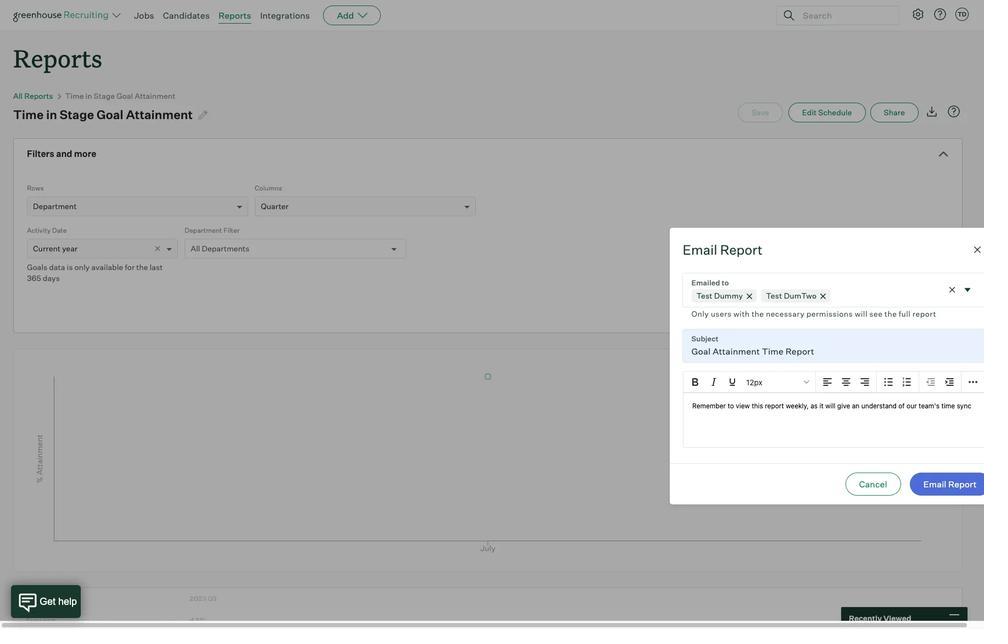 Task type: vqa. For each thing, say whether or not it's contained in the screenshot.
Candidates link
yes



Task type: describe. For each thing, give the bounding box(es) containing it.
with
[[734, 309, 750, 318]]

0 vertical spatial time
[[65, 91, 84, 101]]

only
[[691, 309, 709, 318]]

test for test dummy
[[696, 291, 712, 300]]

12px button
[[741, 373, 813, 391]]

report inside email report button
[[948, 479, 977, 490]]

toggle flyout image
[[962, 285, 973, 296]]

integrations link
[[260, 10, 310, 21]]

dumtwo
[[784, 291, 817, 300]]

average
[[25, 617, 56, 626]]

jobs
[[134, 10, 154, 21]]

necessary
[[766, 309, 805, 318]]

row containing average
[[14, 610, 962, 630]]

Search text field
[[800, 7, 889, 23]]

1 vertical spatial reports
[[13, 42, 102, 74]]

add button
[[323, 5, 381, 25]]

full
[[899, 309, 911, 318]]

current
[[33, 244, 60, 253]]

dummy
[[714, 291, 743, 300]]

12px toolbar
[[683, 372, 816, 393]]

goals data is only available for the last 365 days
[[27, 263, 163, 283]]

edit schedule
[[802, 108, 852, 117]]

recently
[[849, 614, 882, 623]]

department filter
[[185, 226, 240, 235]]

rows
[[27, 184, 44, 192]]

0 vertical spatial attainment
[[135, 91, 175, 101]]

data
[[49, 263, 65, 272]]

and
[[56, 148, 72, 159]]

×
[[154, 242, 161, 254]]

candidates link
[[163, 10, 210, 21]]

last
[[150, 263, 163, 272]]

recently viewed
[[849, 614, 911, 623]]

filters
[[27, 148, 54, 159]]

td button
[[956, 8, 969, 21]]

download image
[[925, 105, 938, 118]]

1 vertical spatial goal
[[97, 107, 123, 122]]

2 horizontal spatial the
[[885, 309, 897, 318]]

department for department filter
[[185, 226, 222, 235]]

0 vertical spatial departments
[[202, 244, 249, 253]]

2023 q3
[[190, 595, 217, 603]]

goals
[[27, 263, 47, 272]]

q3
[[207, 595, 217, 603]]

3 toolbar from the left
[[919, 372, 961, 393]]

departments inside 'row'
[[25, 595, 67, 603]]

1 vertical spatial time in stage goal attainment
[[13, 107, 193, 122]]

time in stage goal attainment link
[[65, 91, 175, 101]]

current year
[[33, 244, 78, 253]]

more
[[74, 148, 96, 159]]

quarter
[[261, 202, 289, 211]]

email report button
[[910, 473, 984, 496]]

department for department
[[33, 202, 77, 211]]

viewed
[[883, 614, 911, 623]]

activity date
[[27, 226, 67, 235]]

clear selection image
[[946, 285, 957, 296]]

apply button
[[894, 300, 949, 320]]

quarter option
[[261, 202, 289, 211]]

share button
[[870, 103, 919, 123]]

td button
[[953, 5, 971, 23]]

schedule
[[818, 108, 852, 117]]

1 vertical spatial stage
[[60, 107, 94, 122]]

0 vertical spatial reports
[[218, 10, 251, 21]]



Task type: locate. For each thing, give the bounding box(es) containing it.
0 vertical spatial time in stage goal attainment
[[65, 91, 175, 101]]

will
[[855, 309, 868, 318]]

goal
[[117, 91, 133, 101], [97, 107, 123, 122]]

1 horizontal spatial department
[[185, 226, 222, 235]]

save and schedule this report to revisit it! element
[[738, 103, 788, 123]]

12px group
[[683, 372, 984, 393]]

users
[[711, 309, 732, 318]]

0 vertical spatial department
[[33, 202, 77, 211]]

test for test dumtwo
[[766, 291, 782, 300]]

share
[[884, 108, 905, 117]]

1 vertical spatial department
[[185, 226, 222, 235]]

1 vertical spatial all
[[191, 244, 200, 253]]

time right "all reports" link
[[65, 91, 84, 101]]

0 horizontal spatial departments
[[25, 595, 67, 603]]

0 horizontal spatial email report
[[683, 242, 763, 258]]

43%
[[190, 617, 206, 626]]

all reports link
[[13, 91, 53, 101]]

365
[[27, 274, 41, 283]]

1 vertical spatial row
[[14, 610, 962, 630]]

test dummy
[[696, 291, 743, 300]]

cancel button
[[845, 473, 901, 496]]

reports
[[218, 10, 251, 21], [13, 42, 102, 74], [24, 91, 53, 101]]

time
[[65, 91, 84, 101], [13, 107, 44, 122]]

stage
[[94, 91, 115, 101], [60, 107, 94, 122]]

2 test from the left
[[766, 291, 782, 300]]

email
[[683, 242, 717, 258], [923, 479, 946, 490]]

0 horizontal spatial test
[[696, 291, 712, 300]]

1 vertical spatial email report
[[923, 479, 977, 490]]

1 horizontal spatial the
[[752, 309, 764, 318]]

email report inside email report button
[[923, 479, 977, 490]]

departments up average
[[25, 595, 67, 603]]

close modal icon image
[[971, 243, 984, 256]]

1 horizontal spatial all
[[191, 244, 200, 253]]

email report
[[683, 242, 763, 258], [923, 479, 977, 490]]

1 toolbar from the left
[[816, 372, 877, 393]]

departments
[[202, 244, 249, 253], [25, 595, 67, 603]]

None field
[[683, 273, 984, 321]]

xychart image
[[27, 350, 949, 569]]

0 vertical spatial email
[[683, 242, 717, 258]]

days
[[43, 274, 60, 283]]

grid containing average
[[14, 589, 962, 630]]

0 horizontal spatial the
[[136, 263, 148, 272]]

1 vertical spatial in
[[46, 107, 57, 122]]

1 horizontal spatial time
[[65, 91, 84, 101]]

cancel
[[859, 479, 887, 490]]

toolbar
[[816, 372, 877, 393], [877, 372, 919, 393], [919, 372, 961, 393]]

the
[[136, 263, 148, 272], [752, 309, 764, 318], [885, 309, 897, 318]]

1 vertical spatial departments
[[25, 595, 67, 603]]

the left full
[[885, 309, 897, 318]]

permissions
[[807, 309, 853, 318]]

1 horizontal spatial in
[[85, 91, 92, 101]]

report
[[720, 242, 763, 258], [948, 479, 977, 490]]

configure image
[[912, 8, 925, 21]]

0 vertical spatial goal
[[117, 91, 133, 101]]

available
[[91, 263, 123, 272]]

all departments
[[191, 244, 249, 253]]

apply
[[911, 305, 932, 314]]

department
[[33, 202, 77, 211], [185, 226, 222, 235]]

none field containing test dummy
[[683, 273, 984, 321]]

integrations
[[260, 10, 310, 21]]

row group containing average
[[14, 610, 962, 630]]

td
[[958, 10, 967, 18]]

1 horizontal spatial report
[[948, 479, 977, 490]]

test up only
[[696, 291, 712, 300]]

2 vertical spatial reports
[[24, 91, 53, 101]]

1 vertical spatial report
[[948, 479, 977, 490]]

filter
[[223, 226, 240, 235]]

date
[[52, 226, 67, 235]]

0 horizontal spatial in
[[46, 107, 57, 122]]

faq image
[[947, 105, 960, 118]]

1 horizontal spatial email report
[[923, 479, 977, 490]]

test up necessary
[[766, 291, 782, 300]]

1 vertical spatial time
[[13, 107, 44, 122]]

attainment
[[135, 91, 175, 101], [126, 107, 193, 122]]

1 horizontal spatial departments
[[202, 244, 249, 253]]

activity
[[27, 226, 51, 235]]

department up date
[[33, 202, 77, 211]]

current year option
[[33, 244, 78, 253]]

in
[[85, 91, 92, 101], [46, 107, 57, 122]]

0 vertical spatial email report
[[683, 242, 763, 258]]

1 vertical spatial email
[[923, 479, 946, 490]]

0 vertical spatial in
[[85, 91, 92, 101]]

0 horizontal spatial report
[[720, 242, 763, 258]]

row containing departments
[[14, 589, 962, 609]]

the right for
[[136, 263, 148, 272]]

reports link
[[218, 10, 251, 21]]

the inside goals data is only available for the last 365 days
[[136, 263, 148, 272]]

None text field
[[683, 329, 984, 362]]

candidates
[[163, 10, 210, 21]]

0 vertical spatial stage
[[94, 91, 115, 101]]

is
[[67, 263, 73, 272]]

only
[[74, 263, 90, 272]]

row group
[[14, 610, 962, 630]]

see
[[869, 309, 883, 318]]

time in stage goal attainment
[[65, 91, 175, 101], [13, 107, 193, 122]]

columns
[[255, 184, 282, 192]]

only users with the necessary permissions will see the full report
[[691, 309, 936, 318]]

2023
[[190, 595, 206, 603]]

test dumtwo
[[766, 291, 817, 300]]

2 row from the top
[[14, 610, 962, 630]]

0 vertical spatial row
[[14, 589, 962, 609]]

all
[[13, 91, 23, 101], [191, 244, 200, 253]]

1 horizontal spatial test
[[766, 291, 782, 300]]

all for all reports
[[13, 91, 23, 101]]

add
[[337, 10, 354, 21]]

2 toolbar from the left
[[877, 372, 919, 393]]

grid
[[14, 589, 962, 630]]

greenhouse recruiting image
[[13, 9, 112, 22]]

0 horizontal spatial all
[[13, 91, 23, 101]]

0 horizontal spatial department
[[33, 202, 77, 211]]

all reports
[[13, 91, 53, 101]]

email inside button
[[923, 479, 946, 490]]

all for all departments
[[191, 244, 200, 253]]

for
[[125, 263, 135, 272]]

edit schedule button
[[788, 103, 866, 123]]

row
[[14, 589, 962, 609], [14, 610, 962, 630]]

edit
[[802, 108, 817, 117]]

0 vertical spatial all
[[13, 91, 23, 101]]

test
[[696, 291, 712, 300], [766, 291, 782, 300]]

filters and more
[[27, 148, 96, 159]]

0 horizontal spatial time
[[13, 107, 44, 122]]

year
[[62, 244, 78, 253]]

the right with
[[752, 309, 764, 318]]

12px
[[746, 377, 762, 387]]

1 vertical spatial attainment
[[126, 107, 193, 122]]

time down all reports
[[13, 107, 44, 122]]

jobs link
[[134, 10, 154, 21]]

departments down filter
[[202, 244, 249, 253]]

department up all departments
[[185, 226, 222, 235]]

department option
[[33, 202, 77, 211]]

0 horizontal spatial email
[[683, 242, 717, 258]]

0 vertical spatial report
[[720, 242, 763, 258]]

1 row from the top
[[14, 589, 962, 609]]

1 test from the left
[[696, 291, 712, 300]]

1 horizontal spatial email
[[923, 479, 946, 490]]

report
[[913, 309, 936, 318]]



